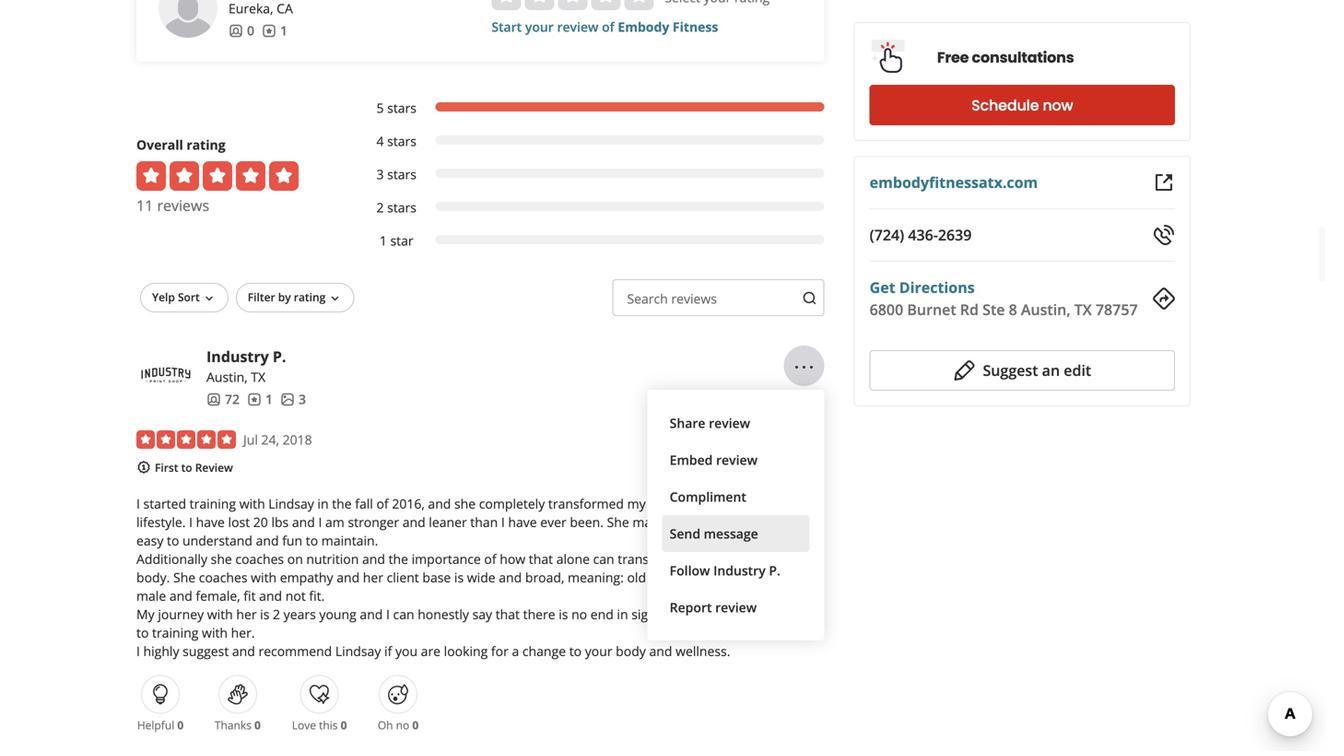 Task type: describe. For each thing, give the bounding box(es) containing it.
i left the started
[[136, 495, 140, 513]]

0 vertical spatial 2
[[377, 199, 384, 216]]

3 for 3
[[299, 391, 306, 408]]

8
[[1009, 300, 1018, 319]]

are
[[421, 643, 441, 660]]

easy
[[136, 532, 164, 550]]

industry p. austin, tx
[[207, 347, 286, 386]]

3 stars
[[377, 166, 417, 183]]

1 horizontal spatial in
[[617, 606, 628, 623]]

free
[[937, 47, 969, 68]]

edit
[[1064, 360, 1092, 380]]

makes
[[633, 514, 672, 531]]

1 vertical spatial lindsay
[[335, 643, 381, 660]]

fun
[[282, 532, 303, 550]]

to right change
[[569, 643, 582, 660]]

reviews element for 72
[[247, 390, 273, 409]]

friends element for 16 review v2 icon
[[229, 21, 254, 40]]

for
[[491, 643, 509, 660]]

and right fit
[[259, 587, 282, 605]]

follow industry p.
[[670, 562, 781, 580]]

male
[[136, 587, 166, 605]]

than
[[470, 514, 498, 531]]

to right first
[[181, 460, 192, 475]]

0 right thanks
[[254, 718, 261, 733]]

436-
[[908, 225, 938, 245]]

send
[[670, 525, 701, 543]]

(0 reactions) element for thanks 0
[[254, 718, 261, 733]]

11 reviews
[[136, 196, 209, 215]]

no inside i started training with lindsay in the fall of 2016, and she completely transformed my mindset and lifestyle. i have lost 20 lbs and i am stronger and leaner than i have ever been. she makes fitness easy to understand and fun to maintain. additionally she coaches on nutrition and the importance of how that alone can transform your body.  she coaches with empathy and her client base is wide and broad, meaning: old and young, male and female, fit and not fit. my journey with her is 2 years young and i can honestly say that there is no end in sight in regards to training with her. i highly suggest and recommend lindsay if you are looking for a change to your body and wellness.
[[572, 606, 587, 623]]

0 horizontal spatial is
[[260, 606, 270, 623]]

am
[[325, 514, 345, 531]]

highly
[[143, 643, 179, 660]]

4 stars
[[377, 133, 417, 150]]

been.
[[570, 514, 604, 531]]

regards
[[679, 606, 725, 623]]

get directions link
[[870, 278, 975, 297]]

filter by rating
[[248, 290, 326, 305]]

fall
[[355, 495, 373, 513]]

with up fit
[[251, 569, 277, 586]]

and right body
[[649, 643, 673, 660]]

and up fitness
[[702, 495, 725, 513]]

reviews element for 0
[[262, 21, 288, 40]]

female,
[[196, 587, 240, 605]]

with up suggest
[[202, 624, 228, 642]]

free consultations
[[937, 47, 1075, 68]]

search
[[627, 290, 668, 308]]

2639
[[938, 225, 972, 245]]

additionally
[[136, 551, 207, 568]]

4
[[377, 133, 384, 150]]

and down nutrition
[[337, 569, 360, 586]]

0 horizontal spatial she
[[173, 569, 196, 586]]

0 horizontal spatial your
[[525, 18, 554, 36]]

compliment
[[670, 488, 747, 506]]

client
[[387, 569, 419, 586]]

sort
[[178, 290, 200, 305]]

rd
[[960, 300, 979, 319]]

0 vertical spatial coaches
[[235, 551, 284, 568]]

1 vertical spatial she
[[211, 551, 232, 568]]

0 right the "this"
[[341, 718, 347, 733]]

this
[[319, 718, 338, 733]]

alone
[[557, 551, 590, 568]]

review for embed
[[716, 451, 758, 469]]

and up the leaner
[[428, 495, 451, 513]]

compliment button
[[663, 479, 810, 516]]

an
[[1042, 360, 1060, 380]]

2 horizontal spatial 1
[[380, 232, 387, 250]]

0 vertical spatial training
[[190, 495, 236, 513]]

2 horizontal spatial is
[[559, 606, 568, 623]]

1 vertical spatial training
[[152, 624, 199, 642]]

filter reviews by 5 stars rating element
[[358, 99, 825, 117]]

report review button
[[663, 589, 810, 626]]

suggest
[[183, 643, 229, 660]]

thanks
[[215, 718, 252, 733]]

looking
[[444, 643, 488, 660]]

5 star rating image for 11 reviews
[[136, 162, 299, 191]]

review
[[195, 460, 233, 475]]

1 horizontal spatial the
[[389, 551, 408, 568]]

you
[[395, 643, 418, 660]]

how
[[500, 551, 526, 568]]

if
[[384, 643, 392, 660]]

young,
[[676, 569, 716, 586]]

1 star
[[380, 232, 414, 250]]

0 right "oh"
[[412, 718, 419, 733]]

suggest an edit button
[[870, 350, 1175, 391]]

reviews for 11 reviews
[[157, 196, 209, 215]]

overall
[[136, 136, 183, 154]]

24 pencil v2 image
[[954, 360, 976, 382]]

stronger
[[348, 514, 399, 531]]

and up journey
[[169, 587, 193, 605]]

stars for 3 stars
[[387, 166, 417, 183]]

1 horizontal spatial her
[[363, 569, 384, 586]]

and down the 2016, on the left bottom of page
[[403, 514, 426, 531]]

first
[[155, 460, 178, 475]]

filter
[[248, 290, 275, 305]]

and down her.
[[232, 643, 255, 660]]

1 horizontal spatial is
[[454, 569, 464, 586]]

24 phone v2 image
[[1153, 224, 1175, 246]]

2 have from the left
[[508, 514, 537, 531]]

helpful 0
[[137, 718, 184, 733]]

1 for 0
[[280, 22, 288, 39]]

get directions 6800 burnet rd ste 8 austin, tx 78757
[[870, 278, 1138, 319]]

16 photos v2 image
[[280, 392, 295, 407]]

0 vertical spatial lindsay
[[269, 495, 314, 513]]

industry p. link
[[207, 347, 286, 367]]

meaning:
[[568, 569, 624, 586]]

filter by rating button
[[236, 283, 354, 313]]

directions
[[900, 278, 975, 297]]

i left am
[[319, 514, 322, 531]]

and right young
[[360, 606, 383, 623]]

completely
[[479, 495, 545, 513]]

love this 0
[[292, 718, 347, 733]]

austin, inside get directions 6800 burnet rd ste 8 austin, tx 78757
[[1021, 300, 1071, 319]]

rating element
[[492, 0, 654, 10]]

5
[[377, 99, 384, 117]]

schedule now link
[[870, 85, 1175, 125]]

0 right the helpful
[[177, 718, 184, 733]]

base
[[423, 569, 451, 586]]

recommend
[[259, 643, 332, 660]]

share review button
[[663, 405, 810, 442]]

0 horizontal spatial her
[[236, 606, 257, 623]]

stars for 4 stars
[[387, 133, 417, 150]]

there
[[523, 606, 556, 623]]

on
[[287, 551, 303, 568]]

oh
[[378, 718, 393, 733]]

0 horizontal spatial no
[[396, 718, 410, 733]]

fitness
[[675, 514, 715, 531]]

by
[[278, 290, 291, 305]]

0 vertical spatial can
[[593, 551, 615, 568]]

1 vertical spatial coaches
[[199, 569, 248, 586]]

now
[[1043, 95, 1074, 116]]

i left highly
[[136, 643, 140, 660]]

share review
[[670, 415, 751, 432]]

photo of ruby a. image
[[159, 0, 218, 38]]

mindset
[[649, 495, 698, 513]]

filter reviews by 3 stars rating element
[[358, 165, 825, 184]]

embed
[[670, 451, 713, 469]]

6800
[[870, 300, 904, 319]]

say
[[473, 606, 492, 623]]

1 horizontal spatial your
[[585, 643, 613, 660]]

16 review v2 image
[[247, 392, 262, 407]]

2 stars
[[377, 199, 417, 216]]

with up the 20
[[239, 495, 265, 513]]

1 horizontal spatial that
[[529, 551, 553, 568]]



Task type: locate. For each thing, give the bounding box(es) containing it.
2 vertical spatial your
[[585, 643, 613, 660]]

have up understand
[[196, 514, 225, 531]]

1 vertical spatial 3
[[299, 391, 306, 408]]

industry down send message button
[[714, 562, 766, 580]]

lindsay up lbs at bottom
[[269, 495, 314, 513]]

your up young,
[[682, 551, 709, 568]]

stars inside filter reviews by 3 stars rating element
[[387, 166, 417, 183]]

the up "client"
[[389, 551, 408, 568]]

0 horizontal spatial she
[[211, 551, 232, 568]]

1 (0 reactions) element from the left
[[177, 718, 184, 733]]

0 horizontal spatial in
[[318, 495, 329, 513]]

3 for 3 stars
[[377, 166, 384, 183]]

i started training with lindsay in the fall of 2016, and she completely transformed my mindset and lifestyle. i have lost 20 lbs and i am stronger and leaner than i have ever been. she makes fitness easy to understand and fun to maintain. additionally she coaches on nutrition and the importance of how that alone can transform your body.  she coaches with empathy and her client base is wide and broad, meaning: old and young, male and female, fit and not fit. my journey with her is 2 years young and i can honestly say that there is no end in sight in regards to training with her. i highly suggest and recommend lindsay if you are looking for a change to your body and wellness.
[[136, 495, 731, 660]]

austin,
[[1021, 300, 1071, 319], [207, 369, 248, 386]]

tx up 16 review v2 image
[[251, 369, 266, 386]]

0 horizontal spatial austin,
[[207, 369, 248, 386]]

1 horizontal spatial 16 friends v2 image
[[229, 24, 243, 38]]

follow
[[670, 562, 710, 580]]

0 vertical spatial p.
[[273, 347, 286, 367]]

fit.
[[309, 587, 325, 605]]

stars up star
[[387, 199, 417, 216]]

1 vertical spatial that
[[496, 606, 520, 623]]

1 vertical spatial industry
[[714, 562, 766, 580]]

11
[[136, 196, 153, 215]]

my
[[627, 495, 646, 513]]

24 external link v2 image
[[1153, 171, 1175, 194]]

rating
[[187, 136, 226, 154], [294, 290, 326, 305]]

0 horizontal spatial the
[[332, 495, 352, 513]]

filter reviews by 1 star rating element
[[358, 232, 825, 250]]

2016,
[[392, 495, 425, 513]]

reviews element right 72
[[247, 390, 273, 409]]

friends element containing 72
[[207, 390, 240, 409]]

2018
[[283, 431, 312, 449]]

consultations
[[972, 47, 1075, 68]]

1 vertical spatial reviews
[[672, 290, 717, 308]]

reviews element right photo of ruby a.
[[262, 21, 288, 40]]

follow industry p. button
[[663, 552, 810, 589]]

filter reviews by 4 stars rating element
[[358, 132, 825, 150]]

your left body
[[585, 643, 613, 660]]

nutrition
[[306, 551, 359, 568]]

0 horizontal spatial 16 friends v2 image
[[207, 392, 221, 407]]

ste
[[983, 300, 1005, 319]]

love
[[292, 718, 316, 733]]

i up if
[[386, 606, 390, 623]]

0 vertical spatial rating
[[187, 136, 226, 154]]

1 have from the left
[[196, 514, 225, 531]]

jul
[[243, 431, 258, 449]]

0 vertical spatial she
[[455, 495, 476, 513]]

2 horizontal spatial your
[[682, 551, 709, 568]]

training
[[190, 495, 236, 513], [152, 624, 199, 642]]

training down journey
[[152, 624, 199, 642]]

stars inside filter reviews by 2 stars rating element
[[387, 199, 417, 216]]

16 review v2 image
[[262, 24, 277, 38]]

0 horizontal spatial can
[[393, 606, 414, 623]]

(724) 436-2639
[[870, 225, 972, 245]]

filter reviews by 2 stars rating element
[[358, 198, 825, 217]]

1 horizontal spatial have
[[508, 514, 537, 531]]

with down female,
[[207, 606, 233, 623]]

of left the embody
[[602, 18, 615, 36]]

3 (0 reactions) element from the left
[[341, 718, 347, 733]]

friends element left 16 review v2 icon
[[229, 21, 254, 40]]

oh no 0
[[378, 718, 419, 733]]

wellness.
[[676, 643, 731, 660]]

1 vertical spatial can
[[393, 606, 414, 623]]

78757
[[1096, 300, 1138, 319]]

wide
[[467, 569, 496, 586]]

young
[[319, 606, 357, 623]]

24,
[[261, 431, 279, 449]]

helpful
[[137, 718, 174, 733]]

coaches
[[235, 551, 284, 568], [199, 569, 248, 586]]

austin, up 72
[[207, 369, 248, 386]]

send message
[[670, 525, 759, 543]]

end
[[591, 606, 614, 623]]

3 stars from the top
[[387, 166, 417, 183]]

transformed
[[548, 495, 624, 513]]

0 horizontal spatial industry
[[207, 347, 269, 367]]

1 left star
[[380, 232, 387, 250]]

p. up 16 photos v2
[[273, 347, 286, 367]]

review down follow industry p. button
[[716, 599, 757, 617]]

honestly
[[418, 606, 469, 623]]

1 vertical spatial no
[[396, 718, 410, 733]]

yelp sort
[[152, 290, 200, 305]]

1 vertical spatial p.
[[769, 562, 781, 580]]

(0 reactions) element
[[177, 718, 184, 733], [254, 718, 261, 733], [341, 718, 347, 733], [412, 718, 419, 733]]

transform
[[618, 551, 678, 568]]

20
[[253, 514, 268, 531]]

1 horizontal spatial austin,
[[1021, 300, 1071, 319]]

stars inside the filter reviews by 4 stars rating element
[[387, 133, 417, 150]]

2 horizontal spatial of
[[602, 18, 615, 36]]

review for share
[[709, 415, 751, 432]]

can up "meaning:"
[[593, 551, 615, 568]]

old
[[627, 569, 646, 586]]

yelp sort button
[[140, 283, 228, 313]]

16 first v2 image
[[136, 460, 151, 475]]

and down transform
[[650, 569, 673, 586]]

(0 reactions) element right "oh"
[[412, 718, 419, 733]]

4 (0 reactions) element from the left
[[412, 718, 419, 733]]

with
[[239, 495, 265, 513], [251, 569, 277, 586], [207, 606, 233, 623], [202, 624, 228, 642]]

review for report
[[716, 599, 757, 617]]

0 vertical spatial of
[[602, 18, 615, 36]]

0 inside friends element
[[247, 22, 254, 39]]

p. inside button
[[769, 562, 781, 580]]

industry inside button
[[714, 562, 766, 580]]

she down understand
[[211, 551, 232, 568]]

1 vertical spatial 16 friends v2 image
[[207, 392, 221, 407]]

1 horizontal spatial no
[[572, 606, 587, 623]]

2 (0 reactions) element from the left
[[254, 718, 261, 733]]

friends element
[[229, 21, 254, 40], [207, 390, 240, 409]]

5 stars
[[377, 99, 417, 117]]

1 horizontal spatial industry
[[714, 562, 766, 580]]

is right there at the bottom left of the page
[[559, 606, 568, 623]]

0
[[247, 22, 254, 39], [177, 718, 184, 733], [254, 718, 261, 733], [341, 718, 347, 733], [412, 718, 419, 733]]

0 horizontal spatial of
[[377, 495, 389, 513]]

0 vertical spatial no
[[572, 606, 587, 623]]

tx inside industry p. austin, tx
[[251, 369, 266, 386]]

(0 reactions) element for oh no 0
[[412, 718, 419, 733]]

1 vertical spatial 1
[[380, 232, 387, 250]]

first to review
[[155, 460, 233, 475]]

1 right 16 review v2 image
[[266, 391, 273, 408]]

rating inside popup button
[[294, 290, 326, 305]]

lindsay left if
[[335, 643, 381, 660]]

that up broad,
[[529, 551, 553, 568]]

that
[[529, 551, 553, 568], [496, 606, 520, 623]]

friends element for 16 review v2 image
[[207, 390, 240, 409]]

0 vertical spatial reviews
[[157, 196, 209, 215]]

is left years
[[260, 606, 270, 623]]

in right end
[[617, 606, 628, 623]]

0 vertical spatial austin,
[[1021, 300, 1071, 319]]

have down completely
[[508, 514, 537, 531]]

3
[[377, 166, 384, 183], [299, 391, 306, 408]]

2 5 star rating image from the top
[[136, 431, 236, 449]]

jul 24, 2018
[[243, 431, 312, 449]]

review down (no rating) image
[[557, 18, 599, 36]]

stars right 5
[[387, 99, 417, 117]]

0 horizontal spatial lindsay
[[269, 495, 314, 513]]

0 vertical spatial tx
[[1075, 300, 1092, 319]]

she up the leaner
[[455, 495, 476, 513]]

1 5 star rating image from the top
[[136, 162, 299, 191]]

1 vertical spatial 5 star rating image
[[136, 431, 236, 449]]

0 horizontal spatial have
[[196, 514, 225, 531]]

5 star rating image down overall rating
[[136, 162, 299, 191]]

2 horizontal spatial in
[[664, 606, 675, 623]]

4 stars from the top
[[387, 199, 417, 216]]

menu containing share review
[[648, 390, 825, 641]]

stars inside the filter reviews by 5 stars rating element
[[387, 99, 417, 117]]

is left wide
[[454, 569, 464, 586]]

0 horizontal spatial 2
[[273, 606, 280, 623]]

0 horizontal spatial tx
[[251, 369, 266, 386]]

no right "oh"
[[396, 718, 410, 733]]

0 vertical spatial she
[[607, 514, 629, 531]]

2 down 3 stars
[[377, 199, 384, 216]]

to up additionally
[[167, 532, 179, 550]]

that right 'say'
[[496, 606, 520, 623]]

None radio
[[591, 0, 621, 10]]

a
[[512, 643, 519, 660]]

reviews element
[[262, 21, 288, 40], [247, 390, 273, 409]]

reviews right 11
[[157, 196, 209, 215]]

embodyfitnessatx.com link
[[870, 172, 1038, 192]]

review up embed review button
[[709, 415, 751, 432]]

1
[[280, 22, 288, 39], [380, 232, 387, 250], [266, 391, 273, 408]]

0 vertical spatial your
[[525, 18, 554, 36]]

review inside button
[[716, 451, 758, 469]]

star
[[390, 232, 414, 250]]

industry inside industry p. austin, tx
[[207, 347, 269, 367]]

(0 reactions) element right the helpful
[[177, 718, 184, 733]]

16 chevron down v2 image
[[328, 291, 342, 306]]

p. up report review button
[[769, 562, 781, 580]]

tx
[[1075, 300, 1092, 319], [251, 369, 266, 386]]

lifestyle.
[[136, 514, 186, 531]]

0 horizontal spatial rating
[[187, 136, 226, 154]]

she down my
[[607, 514, 629, 531]]

her left "client"
[[363, 569, 384, 586]]

1 horizontal spatial can
[[593, 551, 615, 568]]

0 vertical spatial that
[[529, 551, 553, 568]]

message
[[704, 525, 759, 543]]

16 friends v2 image
[[229, 24, 243, 38], [207, 392, 221, 407]]

1 vertical spatial friends element
[[207, 390, 240, 409]]

in right sight
[[664, 606, 675, 623]]

stars for 2 stars
[[387, 199, 417, 216]]

1 vertical spatial austin,
[[207, 369, 248, 386]]

austin, inside industry p. austin, tx
[[207, 369, 248, 386]]

5 star rating image for jul 24, 2018
[[136, 431, 236, 449]]

1 horizontal spatial lindsay
[[335, 643, 381, 660]]

1 vertical spatial her
[[236, 606, 257, 623]]

16 friends v2 image left 16 review v2 icon
[[229, 24, 243, 38]]

1 vertical spatial tx
[[251, 369, 266, 386]]

leaner
[[429, 514, 467, 531]]

the up am
[[332, 495, 352, 513]]

friends element left 16 review v2 image
[[207, 390, 240, 409]]

0 horizontal spatial that
[[496, 606, 520, 623]]

training up "lost"
[[190, 495, 236, 513]]

rating right overall
[[187, 136, 226, 154]]

None radio
[[492, 0, 521, 10], [525, 0, 554, 10], [558, 0, 588, 10], [624, 0, 654, 10], [492, 0, 521, 10], [525, 0, 554, 10], [558, 0, 588, 10], [624, 0, 654, 10]]

i right lifestyle.
[[189, 514, 193, 531]]

your right start
[[525, 18, 554, 36]]

tx inside get directions 6800 burnet rd ste 8 austin, tx 78757
[[1075, 300, 1092, 319]]

1 horizontal spatial she
[[607, 514, 629, 531]]

1 for 72
[[266, 391, 273, 408]]

5 star rating image up first to review
[[136, 431, 236, 449]]

of right the fall
[[377, 495, 389, 513]]

of
[[602, 18, 615, 36], [377, 495, 389, 513], [484, 551, 497, 568]]

0 horizontal spatial reviews
[[157, 196, 209, 215]]

0 vertical spatial 16 friends v2 image
[[229, 24, 243, 38]]

review up the compliment button
[[716, 451, 758, 469]]

stars for 5 stars
[[387, 99, 417, 117]]

1 vertical spatial reviews element
[[247, 390, 273, 409]]

1 horizontal spatial 2
[[377, 199, 384, 216]]

i right than
[[501, 514, 505, 531]]

friends element containing 0
[[229, 21, 254, 40]]

report
[[670, 599, 712, 617]]

3 inside photos element
[[299, 391, 306, 408]]

16 friends v2 image left 72
[[207, 392, 221, 407]]

embed review button
[[663, 442, 810, 479]]

(0 reactions) element for love this 0
[[341, 718, 347, 733]]

1 vertical spatial 2
[[273, 606, 280, 623]]

0 vertical spatial industry
[[207, 347, 269, 367]]

start your review of embody fitness
[[492, 18, 719, 36]]

0 horizontal spatial 3
[[299, 391, 306, 408]]

1 horizontal spatial of
[[484, 551, 497, 568]]

your
[[525, 18, 554, 36], [682, 551, 709, 568], [585, 643, 613, 660]]

and down maintain.
[[362, 551, 385, 568]]

no left end
[[572, 606, 587, 623]]

2 inside i started training with lindsay in the fall of 2016, and she completely transformed my mindset and lifestyle. i have lost 20 lbs and i am stronger and leaner than i have ever been. she makes fitness easy to understand and fun to maintain. additionally she coaches on nutrition and the importance of how that alone can transform your body.  she coaches with empathy and her client base is wide and broad, meaning: old and young, male and female, fit and not fit. my journey with her is 2 years young and i can honestly say that there is no end in sight in regards to training with her. i highly suggest and recommend lindsay if you are looking for a change to your body and wellness.
[[273, 606, 280, 623]]

stars right 4
[[387, 133, 417, 150]]

menu image
[[793, 356, 816, 378]]

suggest
[[983, 360, 1039, 380]]

1 stars from the top
[[387, 99, 417, 117]]

1 horizontal spatial 3
[[377, 166, 384, 183]]

to right fun
[[306, 532, 318, 550]]

1 horizontal spatial p.
[[769, 562, 781, 580]]

body
[[616, 643, 646, 660]]

and up fun
[[292, 514, 315, 531]]

1 horizontal spatial rating
[[294, 290, 326, 305]]

p.
[[273, 347, 286, 367], [769, 562, 781, 580]]

importance
[[412, 551, 481, 568]]

2 left years
[[273, 606, 280, 623]]

1 right 16 review v2 icon
[[280, 22, 288, 39]]

16 friends v2 image for 72
[[207, 392, 221, 407]]

stars down 4 stars
[[387, 166, 417, 183]]

photo of industry p. image
[[136, 348, 195, 407]]

journey
[[158, 606, 204, 623]]

1 vertical spatial of
[[377, 495, 389, 513]]

get
[[870, 278, 896, 297]]

tx left 78757
[[1075, 300, 1092, 319]]

0 horizontal spatial 1
[[266, 391, 273, 408]]

embodyfitnessatx.com
[[870, 172, 1038, 192]]

0 vertical spatial the
[[332, 495, 352, 513]]

3 right 16 photos v2
[[299, 391, 306, 408]]

2 stars from the top
[[387, 133, 417, 150]]

16 chevron down v2 image
[[202, 291, 216, 306]]

empathy
[[280, 569, 333, 586]]

search image
[[803, 291, 817, 306]]

(0 reactions) element for helpful 0
[[177, 718, 184, 733]]

(0 reactions) element right thanks
[[254, 718, 261, 733]]

her down fit
[[236, 606, 257, 623]]

coaches up female,
[[199, 569, 248, 586]]

and down the 20
[[256, 532, 279, 550]]

reviews right search
[[672, 290, 717, 308]]

1 vertical spatial rating
[[294, 290, 326, 305]]

embed review
[[670, 451, 758, 469]]

0 vertical spatial her
[[363, 569, 384, 586]]

schedule now
[[972, 95, 1074, 116]]

start
[[492, 18, 522, 36]]

reviews for search reviews
[[672, 290, 717, 308]]

1 vertical spatial your
[[682, 551, 709, 568]]

0 vertical spatial 1
[[280, 22, 288, 39]]

  text field
[[613, 280, 825, 316]]

send message button
[[663, 516, 810, 552]]

and down how
[[499, 569, 522, 586]]

no
[[572, 606, 587, 623], [396, 718, 410, 733]]

broad,
[[525, 569, 565, 586]]

1 horizontal spatial 1
[[280, 22, 288, 39]]

lindsay
[[269, 495, 314, 513], [335, 643, 381, 660]]

p. inside industry p. austin, tx
[[273, 347, 286, 367]]

can down "client"
[[393, 606, 414, 623]]

and
[[428, 495, 451, 513], [702, 495, 725, 513], [292, 514, 315, 531], [403, 514, 426, 531], [256, 532, 279, 550], [362, 551, 385, 568], [337, 569, 360, 586], [499, 569, 522, 586], [650, 569, 673, 586], [169, 587, 193, 605], [259, 587, 282, 605], [360, 606, 383, 623], [232, 643, 255, 660], [649, 643, 673, 660]]

to down 'my'
[[136, 624, 149, 642]]

photos element
[[280, 390, 306, 409]]

72
[[225, 391, 240, 408]]

she
[[607, 514, 629, 531], [173, 569, 196, 586]]

the
[[332, 495, 352, 513], [389, 551, 408, 568]]

share
[[670, 415, 706, 432]]

menu
[[648, 390, 825, 641]]

1 vertical spatial she
[[173, 569, 196, 586]]

sight
[[632, 606, 661, 623]]

1 horizontal spatial tx
[[1075, 300, 1092, 319]]

0 vertical spatial friends element
[[229, 21, 254, 40]]

1 vertical spatial the
[[389, 551, 408, 568]]

industry up 72
[[207, 347, 269, 367]]

16 friends v2 image for 0
[[229, 24, 243, 38]]

24 directions v2 image
[[1153, 288, 1175, 310]]

austin, right 8
[[1021, 300, 1071, 319]]

2 vertical spatial of
[[484, 551, 497, 568]]

she down additionally
[[173, 569, 196, 586]]

2 vertical spatial 1
[[266, 391, 273, 408]]

of up wide
[[484, 551, 497, 568]]

1 horizontal spatial reviews
[[672, 290, 717, 308]]

5 star rating image
[[136, 162, 299, 191], [136, 431, 236, 449]]

rating left 16 chevron down v2 icon
[[294, 290, 326, 305]]

0 left 16 review v2 icon
[[247, 22, 254, 39]]

1 horizontal spatial she
[[455, 495, 476, 513]]

(no rating) image
[[492, 0, 654, 10]]

0 horizontal spatial p.
[[273, 347, 286, 367]]



Task type: vqa. For each thing, say whether or not it's contained in the screenshot.
fitness
yes



